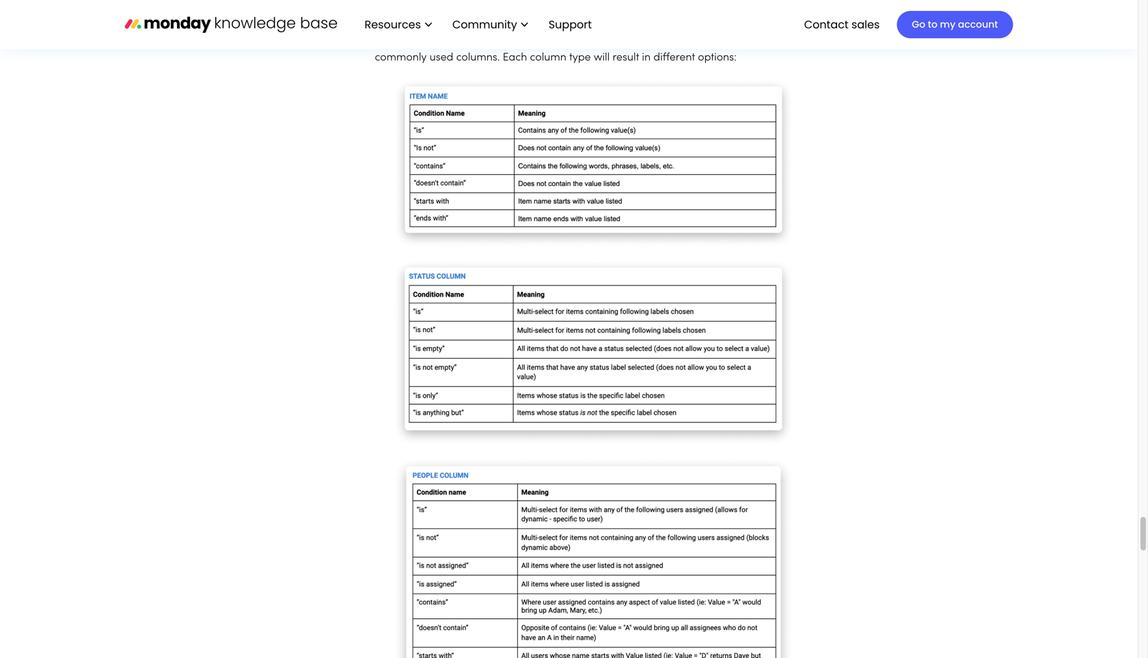 Task type: describe. For each thing, give the bounding box(es) containing it.
go to my account
[[912, 18, 998, 31]]

resources
[[365, 17, 421, 32]]

resources link
[[358, 13, 439, 36]]

account
[[958, 18, 998, 31]]

condition
[[541, 14, 586, 24]]

advanced
[[396, 14, 446, 24]]

with
[[631, 14, 651, 24]]

our
[[763, 33, 780, 44]]

type
[[569, 52, 591, 63]]

sales
[[852, 17, 880, 32]]

most
[[783, 33, 807, 44]]

even
[[654, 14, 678, 24]]

more
[[681, 14, 707, 24]]

to inside main element
[[928, 18, 938, 31]]

1 horizontal spatial to
[[710, 14, 719, 24]]

image_2__33_.png image
[[393, 259, 795, 446]]

0 vertical spatial a
[[504, 14, 511, 24]]

contact sales link
[[798, 13, 887, 36]]

0 horizontal spatial in
[[642, 52, 651, 63]]

image_2__34_.png image
[[393, 457, 794, 658]]

list containing resources
[[351, 0, 603, 49]]

used
[[430, 52, 453, 63]]

column
[[530, 52, 567, 63]]

one
[[699, 33, 717, 44]]

image_2__32_.png image
[[393, 78, 794, 248]]

main element
[[351, 0, 1013, 49]]

guide
[[525, 33, 553, 44]]

options:
[[698, 52, 737, 63]]



Task type: vqa. For each thing, say whether or not it's contained in the screenshot.
In
yes



Task type: locate. For each thing, give the bounding box(es) containing it.
for
[[747, 33, 761, 44]]

to down support
[[556, 33, 566, 44]]

community link
[[446, 13, 535, 36]]

to up one
[[710, 14, 719, 24]]

a left lot
[[504, 14, 511, 24]]

support link
[[542, 13, 603, 36], [549, 17, 596, 32]]

below
[[468, 33, 498, 44]]

each
[[503, 52, 527, 63]]

the up our
[[764, 14, 780, 24]]

1 horizontal spatial the
[[764, 14, 780, 24]]

each
[[671, 33, 696, 44]]

options,
[[589, 14, 628, 24]]

the left key
[[430, 33, 446, 44]]

0 horizontal spatial to
[[556, 33, 566, 44]]

a
[[504, 14, 511, 24], [515, 33, 522, 44]]

support
[[549, 17, 592, 32]]

to right go
[[928, 18, 938, 31]]

use
[[409, 33, 428, 44]]

monday.com logo image
[[125, 10, 337, 39]]

0 horizontal spatial the
[[430, 33, 446, 44]]

lot
[[514, 14, 526, 24]]

0 vertical spatial the
[[764, 14, 780, 24]]

go to my account link
[[897, 11, 1013, 38]]

as
[[501, 33, 512, 44]]

in right result
[[642, 52, 651, 63]]

the
[[764, 14, 780, 24], [430, 33, 446, 44]]

to
[[710, 14, 719, 24], [928, 18, 938, 31], [556, 33, 566, 44]]

1 vertical spatial the
[[430, 33, 446, 44]]

go
[[912, 18, 926, 31]]

does
[[720, 33, 744, 44]]

result
[[613, 52, 639, 63]]

columns.
[[456, 52, 500, 63]]

in up for
[[753, 14, 761, 24]]

future.
[[375, 33, 407, 44]]

1 vertical spatial a
[[515, 33, 522, 44]]

community
[[452, 17, 517, 32]]

my
[[940, 18, 956, 31]]

1 vertical spatial in
[[642, 52, 651, 63]]

of
[[529, 14, 538, 24]]

1 horizontal spatial in
[[753, 14, 761, 24]]

in
[[753, 14, 761, 24], [642, 52, 651, 63]]

2 horizontal spatial to
[[928, 18, 938, 31]]

list
[[351, 0, 603, 49]]

contact
[[804, 17, 849, 32]]

what
[[644, 33, 668, 44]]

different
[[654, 52, 695, 63]]

contact sales
[[804, 17, 880, 32]]

filter
[[449, 14, 470, 24]]

understanding
[[568, 33, 641, 44]]

offers
[[473, 14, 501, 24]]

the advanced filter offers a lot of condition options, with even more to come in the future. use the key below as a guide to understanding what each one does for our most commonly used columns. each column type will result in different options:
[[375, 14, 807, 63]]

0 vertical spatial in
[[753, 14, 761, 24]]

come
[[722, 14, 750, 24]]

a right as
[[515, 33, 522, 44]]

1 horizontal spatial a
[[515, 33, 522, 44]]

will
[[594, 52, 610, 63]]

commonly
[[375, 52, 427, 63]]

key
[[449, 33, 465, 44]]

0 horizontal spatial a
[[504, 14, 511, 24]]

the
[[375, 14, 393, 24]]



